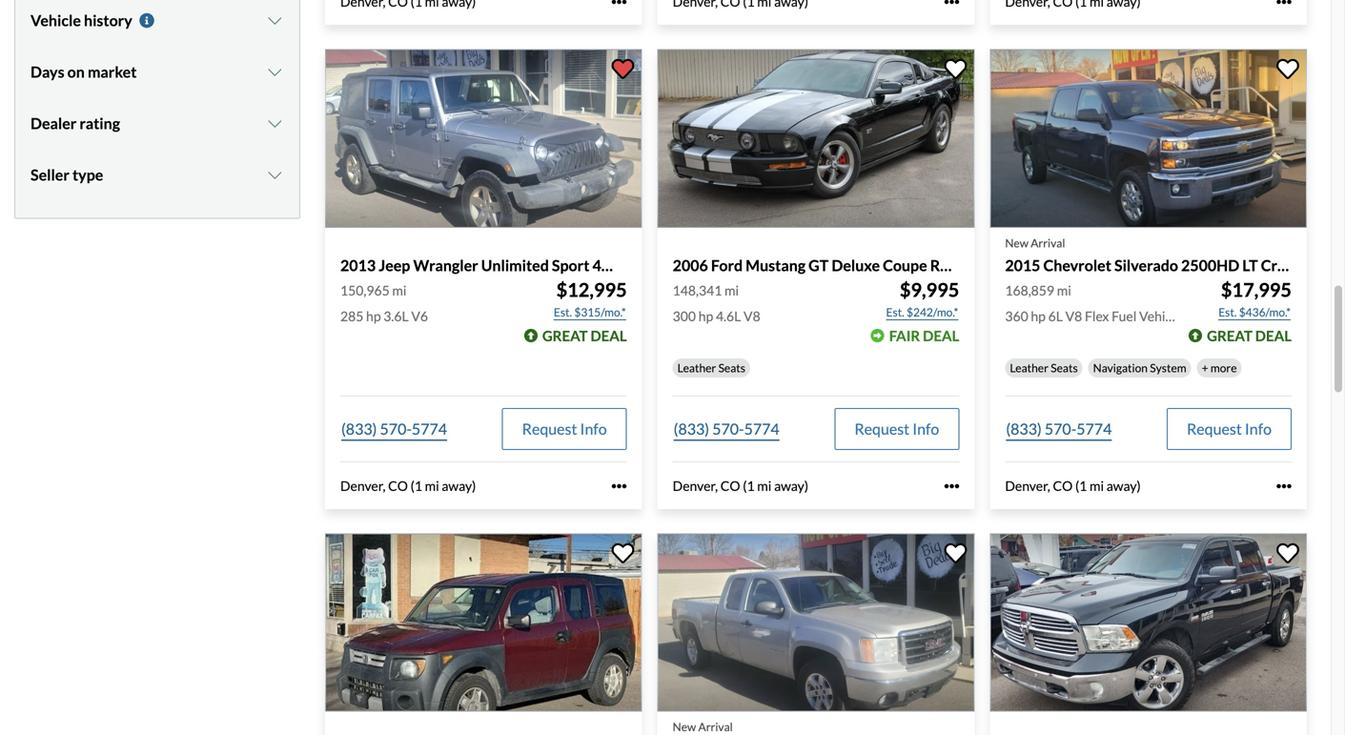 Task type: vqa. For each thing, say whether or not it's contained in the screenshot.
the leftmost Vehicle
yes



Task type: locate. For each thing, give the bounding box(es) containing it.
168,859
[[1005, 282, 1055, 299]]

gray 2008 gmc sierra 1500 work truck ext. cab 4wd pickup truck four-wheel drive 4-speed automatic image
[[658, 534, 975, 712]]

1 request from the left
[[522, 420, 577, 438]]

2 horizontal spatial (1
[[1076, 478, 1087, 494]]

2 horizontal spatial (833) 570-5774 button
[[1005, 408, 1113, 450]]

1 horizontal spatial 570-
[[713, 420, 744, 438]]

1 est. from the left
[[554, 305, 572, 319]]

1 away) from the left
[[442, 478, 476, 494]]

info circle image
[[137, 13, 156, 28]]

2 info from the left
[[913, 420, 940, 438]]

info
[[580, 420, 607, 438], [913, 420, 940, 438], [1245, 420, 1272, 438]]

vehicle history
[[31, 11, 132, 30]]

2 request from the left
[[855, 420, 910, 438]]

est. inside $12,995 est. $315/mo.*
[[554, 305, 572, 319]]

0 horizontal spatial denver, co (1 mi away)
[[340, 478, 476, 494]]

2 horizontal spatial est.
[[1219, 305, 1237, 319]]

1 request info button from the left
[[502, 408, 627, 450]]

2500hd
[[1182, 256, 1240, 274]]

2 horizontal spatial denver,
[[1005, 478, 1051, 494]]

2 vertical spatial chevron down image
[[265, 116, 284, 131]]

hp right the 285
[[366, 308, 381, 324]]

1 horizontal spatial est.
[[886, 305, 905, 319]]

0 vertical spatial vehicle
[[31, 11, 81, 30]]

570- for $12,995
[[380, 420, 412, 438]]

great deal down est. $436/mo.* button
[[1207, 327, 1292, 344]]

system
[[1150, 361, 1187, 375]]

1 horizontal spatial request info button
[[835, 408, 960, 450]]

2 chevron down image from the top
[[265, 65, 284, 80]]

gt
[[809, 256, 829, 274]]

0 vertical spatial new
[[1005, 236, 1029, 250]]

more
[[1211, 361, 1237, 375]]

6l
[[1049, 308, 1063, 324]]

request for $9,995
[[855, 420, 910, 438]]

1 vertical spatial chevron down image
[[265, 65, 284, 80]]

2 (833) from the left
[[674, 420, 710, 438]]

2 request info from the left
[[855, 420, 940, 438]]

seats
[[719, 361, 746, 375], [1051, 361, 1078, 375]]

deluxe
[[832, 256, 880, 274]]

hp inside "168,859 mi 360 hp 6l v8 flex fuel vehicle"
[[1031, 308, 1046, 324]]

leather
[[678, 361, 716, 375], [1010, 361, 1049, 375]]

1 horizontal spatial request
[[855, 420, 910, 438]]

0 horizontal spatial leather seats
[[678, 361, 746, 375]]

new for new arrival
[[673, 720, 696, 734]]

dealer rating button
[[31, 100, 284, 148]]

2 horizontal spatial info
[[1245, 420, 1272, 438]]

away)
[[442, 478, 476, 494], [774, 478, 809, 494], [1107, 478, 1141, 494]]

days
[[31, 63, 64, 81]]

1 horizontal spatial great deal
[[1207, 327, 1292, 344]]

300
[[673, 308, 696, 324]]

0 horizontal spatial (1
[[411, 478, 422, 494]]

great
[[542, 327, 588, 344], [1207, 327, 1253, 344]]

3 hp from the left
[[1031, 308, 1046, 324]]

est. $315/mo.* button
[[553, 303, 627, 322]]

2 away) from the left
[[774, 478, 809, 494]]

vehicle inside dropdown button
[[31, 11, 81, 30]]

chevron down image
[[265, 168, 284, 183]]

2 (833) 570-5774 from the left
[[674, 420, 780, 438]]

1 vertical spatial arrival
[[699, 720, 733, 734]]

1 horizontal spatial deal
[[923, 327, 960, 344]]

mi inside "148,341 mi 300 hp 4.6l v8"
[[725, 282, 739, 299]]

2 horizontal spatial deal
[[1256, 327, 1292, 344]]

coupe
[[883, 256, 928, 274]]

type
[[72, 166, 103, 184]]

0 horizontal spatial 570-
[[380, 420, 412, 438]]

0 horizontal spatial (833) 570-5774 button
[[340, 408, 448, 450]]

seller
[[31, 166, 70, 184]]

away) for $12,995
[[442, 478, 476, 494]]

1 great deal from the left
[[542, 327, 627, 344]]

3 denver, co (1 mi away) from the left
[[1005, 478, 1141, 494]]

2013
[[340, 256, 376, 274]]

0 horizontal spatial info
[[580, 420, 607, 438]]

fair
[[889, 327, 920, 344]]

2 est. from the left
[[886, 305, 905, 319]]

mi
[[392, 282, 407, 299], [725, 282, 739, 299], [1057, 282, 1072, 299], [425, 478, 439, 494], [757, 478, 772, 494], [1090, 478, 1104, 494]]

2 horizontal spatial 570-
[[1045, 420, 1077, 438]]

great down est. $315/mo.* button
[[542, 327, 588, 344]]

2 great from the left
[[1207, 327, 1253, 344]]

market
[[88, 63, 137, 81]]

1 horizontal spatial great
[[1207, 327, 1253, 344]]

2 v8 from the left
[[1066, 308, 1083, 324]]

vehicle up the days
[[31, 11, 81, 30]]

3 5774 from the left
[[1077, 420, 1112, 438]]

3 (833) 570-5774 button from the left
[[1005, 408, 1113, 450]]

0 vertical spatial chevron down image
[[265, 13, 284, 28]]

1 (1 from the left
[[411, 478, 422, 494]]

2 horizontal spatial denver, co (1 mi away)
[[1005, 478, 1141, 494]]

est. inside $9,995 est. $242/mo.*
[[886, 305, 905, 319]]

1 horizontal spatial seats
[[1051, 361, 1078, 375]]

0 horizontal spatial 5774
[[412, 420, 447, 438]]

0 vertical spatial arrival
[[1031, 236, 1066, 250]]

570- for $9,995
[[713, 420, 744, 438]]

$17,995 est. $436/mo.*
[[1219, 278, 1292, 319]]

chevron down image inside days on market dropdown button
[[265, 65, 284, 80]]

2 denver, co (1 mi away) from the left
[[673, 478, 809, 494]]

0 horizontal spatial request
[[522, 420, 577, 438]]

1 seats from the left
[[719, 361, 746, 375]]

ellipsis h image for $9,995
[[944, 479, 960, 494]]

1 info from the left
[[580, 420, 607, 438]]

hp right "300"
[[699, 308, 714, 324]]

1 horizontal spatial leather seats
[[1010, 361, 1078, 375]]

leather seats
[[678, 361, 746, 375], [1010, 361, 1078, 375]]

leather down 360
[[1010, 361, 1049, 375]]

0 horizontal spatial seats
[[719, 361, 746, 375]]

2 horizontal spatial hp
[[1031, 308, 1046, 324]]

0 horizontal spatial request info
[[522, 420, 607, 438]]

0 horizontal spatial deal
[[591, 327, 627, 344]]

0 horizontal spatial co
[[388, 478, 408, 494]]

0 horizontal spatial est.
[[554, 305, 572, 319]]

1 horizontal spatial (833) 570-5774 button
[[673, 408, 781, 450]]

2 horizontal spatial request
[[1187, 420, 1242, 438]]

5774 for $12,995
[[412, 420, 447, 438]]

seats down 6l
[[1051, 361, 1078, 375]]

$9,995 est. $242/mo.*
[[886, 278, 960, 319]]

v8 right 6l
[[1066, 308, 1083, 324]]

fuel
[[1112, 308, 1137, 324]]

1 horizontal spatial denver, co (1 mi away)
[[673, 478, 809, 494]]

new inside new arrival 2015 chevrolet silverado 2500hd lt crew cab 4w
[[1005, 236, 1029, 250]]

new
[[1005, 236, 1029, 250], [673, 720, 696, 734]]

1 horizontal spatial request info
[[855, 420, 940, 438]]

0 horizontal spatial leather
[[678, 361, 716, 375]]

3 away) from the left
[[1107, 478, 1141, 494]]

vehicle
[[31, 11, 81, 30], [1140, 308, 1182, 324]]

148,341 mi 300 hp 4.6l v8
[[673, 282, 761, 324]]

0 horizontal spatial hp
[[366, 308, 381, 324]]

2 denver, from the left
[[673, 478, 718, 494]]

1 horizontal spatial 5774
[[744, 420, 780, 438]]

chevrolet
[[1044, 256, 1112, 274]]

leather seats down 4.6l
[[678, 361, 746, 375]]

1 request info from the left
[[522, 420, 607, 438]]

3 est. from the left
[[1219, 305, 1237, 319]]

1 vertical spatial new
[[673, 720, 696, 734]]

1 denver, from the left
[[340, 478, 386, 494]]

$12,995 est. $315/mo.*
[[554, 278, 627, 319]]

2 5774 from the left
[[744, 420, 780, 438]]

vehicle history button
[[31, 0, 284, 45]]

(833) 570-5774 for $9,995
[[674, 420, 780, 438]]

hp
[[366, 308, 381, 324], [699, 308, 714, 324], [1031, 308, 1046, 324]]

1 horizontal spatial new
[[1005, 236, 1029, 250]]

0 horizontal spatial denver,
[[340, 478, 386, 494]]

1 horizontal spatial hp
[[699, 308, 714, 324]]

0 horizontal spatial (833)
[[341, 420, 377, 438]]

est. up fair
[[886, 305, 905, 319]]

2 horizontal spatial request info button
[[1167, 408, 1292, 450]]

seats down 4.6l
[[719, 361, 746, 375]]

request
[[522, 420, 577, 438], [855, 420, 910, 438], [1187, 420, 1242, 438]]

co
[[388, 478, 408, 494], [721, 478, 741, 494], [1053, 478, 1073, 494]]

1 horizontal spatial co
[[721, 478, 741, 494]]

hp inside 150,965 mi 285 hp 3.6l v6
[[366, 308, 381, 324]]

1 horizontal spatial (1
[[743, 478, 755, 494]]

1 vertical spatial vehicle
[[1140, 308, 1182, 324]]

4wd
[[593, 256, 629, 274]]

1 horizontal spatial arrival
[[1031, 236, 1066, 250]]

2 hp from the left
[[699, 308, 714, 324]]

(833) 570-5774
[[341, 420, 447, 438], [674, 420, 780, 438], [1006, 420, 1112, 438]]

deal down $242/mo.*
[[923, 327, 960, 344]]

1 horizontal spatial info
[[913, 420, 940, 438]]

denver, co (1 mi away)
[[340, 478, 476, 494], [673, 478, 809, 494], [1005, 478, 1141, 494]]

rating
[[80, 114, 120, 133]]

2 (1 from the left
[[743, 478, 755, 494]]

new arrival
[[673, 720, 733, 734]]

deal down $315/mo.*
[[591, 327, 627, 344]]

2006
[[673, 256, 708, 274]]

vehicle right fuel
[[1140, 308, 1182, 324]]

1 great from the left
[[542, 327, 588, 344]]

1 horizontal spatial (833)
[[674, 420, 710, 438]]

v8
[[744, 308, 761, 324], [1066, 308, 1083, 324]]

0 horizontal spatial (833) 570-5774
[[341, 420, 447, 438]]

2 (833) 570-5774 button from the left
[[673, 408, 781, 450]]

request info for $9,995
[[855, 420, 940, 438]]

1 horizontal spatial (833) 570-5774
[[674, 420, 780, 438]]

v8 right 4.6l
[[744, 308, 761, 324]]

black 2015 ram 1500 slt crew cab 4wd pickup truck four-wheel drive 8-speed automatic image
[[990, 534, 1307, 712]]

deal
[[591, 327, 627, 344], [923, 327, 960, 344], [1256, 327, 1292, 344]]

vehicle inside "168,859 mi 360 hp 6l v8 flex fuel vehicle"
[[1140, 308, 1182, 324]]

0 horizontal spatial v8
[[744, 308, 761, 324]]

0 horizontal spatial request info button
[[502, 408, 627, 450]]

silver 2013 jeep wrangler unlimited sport 4wd suv / crossover four-wheel drive 6-speed manual image
[[325, 49, 642, 228]]

great deal
[[542, 327, 627, 344], [1207, 327, 1292, 344]]

est. $242/mo.* button
[[885, 303, 960, 322]]

2 570- from the left
[[713, 420, 744, 438]]

570-
[[380, 420, 412, 438], [713, 420, 744, 438], [1045, 420, 1077, 438]]

2 horizontal spatial (833)
[[1006, 420, 1042, 438]]

3 chevron down image from the top
[[265, 116, 284, 131]]

2 deal from the left
[[923, 327, 960, 344]]

2 horizontal spatial (833) 570-5774
[[1006, 420, 1112, 438]]

(833) 570-5774 button
[[340, 408, 448, 450], [673, 408, 781, 450], [1005, 408, 1113, 450]]

great up more
[[1207, 327, 1253, 344]]

crew
[[1261, 256, 1298, 274]]

0 horizontal spatial arrival
[[699, 720, 733, 734]]

2 horizontal spatial 5774
[[1077, 420, 1112, 438]]

3 deal from the left
[[1256, 327, 1292, 344]]

flex
[[1085, 308, 1110, 324]]

chevron down image inside dealer rating dropdown button
[[265, 116, 284, 131]]

v8 inside "148,341 mi 300 hp 4.6l v8"
[[744, 308, 761, 324]]

seller type
[[31, 166, 103, 184]]

arrival
[[1031, 236, 1066, 250], [699, 720, 733, 734]]

3 570- from the left
[[1045, 420, 1077, 438]]

1 horizontal spatial vehicle
[[1140, 308, 1182, 324]]

est.
[[554, 305, 572, 319], [886, 305, 905, 319], [1219, 305, 1237, 319]]

1 (833) 570-5774 from the left
[[341, 420, 447, 438]]

dealer rating
[[31, 114, 120, 133]]

ellipsis h image
[[944, 0, 960, 9], [612, 479, 627, 494], [944, 479, 960, 494]]

great deal down est. $315/mo.* button
[[542, 327, 627, 344]]

1 (833) from the left
[[341, 420, 377, 438]]

1 co from the left
[[388, 478, 408, 494]]

est. inside $17,995 est. $436/mo.*
[[1219, 305, 1237, 319]]

chevron down image for dealer rating
[[265, 116, 284, 131]]

1 v8 from the left
[[744, 308, 761, 324]]

0 horizontal spatial vehicle
[[31, 11, 81, 30]]

0 horizontal spatial great deal
[[542, 327, 627, 344]]

1 horizontal spatial v8
[[1066, 308, 1083, 324]]

request info button
[[502, 408, 627, 450], [835, 408, 960, 450], [1167, 408, 1292, 450]]

request info
[[522, 420, 607, 438], [855, 420, 940, 438], [1187, 420, 1272, 438]]

2 request info button from the left
[[835, 408, 960, 450]]

0 horizontal spatial great
[[542, 327, 588, 344]]

leather seats down 6l
[[1010, 361, 1078, 375]]

1 5774 from the left
[[412, 420, 447, 438]]

(1
[[411, 478, 422, 494], [743, 478, 755, 494], [1076, 478, 1087, 494]]

2 horizontal spatial co
[[1053, 478, 1073, 494]]

0 horizontal spatial new
[[673, 720, 696, 734]]

denver, for $12,995
[[340, 478, 386, 494]]

1 horizontal spatial leather
[[1010, 361, 1049, 375]]

150,965
[[340, 282, 390, 299]]

1 hp from the left
[[366, 308, 381, 324]]

denver,
[[340, 478, 386, 494], [673, 478, 718, 494], [1005, 478, 1051, 494]]

1 horizontal spatial away)
[[774, 478, 809, 494]]

2 co from the left
[[721, 478, 741, 494]]

sport
[[552, 256, 590, 274]]

1 denver, co (1 mi away) from the left
[[340, 478, 476, 494]]

hp inside "148,341 mi 300 hp 4.6l v8"
[[699, 308, 714, 324]]

rwd
[[930, 256, 968, 274]]

hp left 6l
[[1031, 308, 1046, 324]]

deal down '$436/mo.*'
[[1256, 327, 1292, 344]]

chevron down image
[[265, 13, 284, 28], [265, 65, 284, 80], [265, 116, 284, 131]]

3 request info from the left
[[1187, 420, 1272, 438]]

arrival for new arrival 2015 chevrolet silverado 2500hd lt crew cab 4w
[[1031, 236, 1066, 250]]

est. down $12,995
[[554, 305, 572, 319]]

0 horizontal spatial away)
[[442, 478, 476, 494]]

arrival inside new arrival 2015 chevrolet silverado 2500hd lt crew cab 4w
[[1031, 236, 1066, 250]]

2013 jeep wrangler unlimited sport 4wd
[[340, 256, 629, 274]]

ellipsis h image
[[612, 0, 627, 9], [1277, 0, 1292, 9], [1277, 479, 1292, 494]]

2 horizontal spatial request info
[[1187, 420, 1272, 438]]

wrangler
[[413, 256, 478, 274]]

denver, co (1 mi away) for $9,995
[[673, 478, 809, 494]]

2 great deal from the left
[[1207, 327, 1292, 344]]

v8 inside "168,859 mi 360 hp 6l v8 flex fuel vehicle"
[[1066, 308, 1083, 324]]

1 (833) 570-5774 button from the left
[[340, 408, 448, 450]]

$12,995
[[557, 278, 627, 301]]

1 570- from the left
[[380, 420, 412, 438]]

2 horizontal spatial away)
[[1107, 478, 1141, 494]]

1 deal from the left
[[591, 327, 627, 344]]

1 horizontal spatial denver,
[[673, 478, 718, 494]]

request info for $12,995
[[522, 420, 607, 438]]

est. down $17,995
[[1219, 305, 1237, 319]]

leather down "300"
[[678, 361, 716, 375]]

$17,995
[[1222, 278, 1292, 301]]



Task type: describe. For each thing, give the bounding box(es) containing it.
great deal for $17,995
[[1207, 327, 1292, 344]]

$315/mo.*
[[574, 305, 626, 319]]

co for $12,995
[[388, 478, 408, 494]]

request info button for $9,995
[[835, 408, 960, 450]]

v8 for $17,995
[[1066, 308, 1083, 324]]

black 2006 ford mustang gt deluxe coupe rwd coupe rear-wheel drive 5-speed automatic image
[[658, 49, 975, 228]]

info for $9,995
[[913, 420, 940, 438]]

hp for $9,995
[[699, 308, 714, 324]]

(833) for $9,995
[[674, 420, 710, 438]]

away) for $9,995
[[774, 478, 809, 494]]

new arrival link
[[658, 534, 979, 735]]

4w
[[1331, 256, 1346, 274]]

(833) 570-5774 for $12,995
[[341, 420, 447, 438]]

3.6l
[[384, 308, 409, 324]]

3 request from the left
[[1187, 420, 1242, 438]]

est. for $17,995
[[1219, 305, 1237, 319]]

great for $12,995
[[542, 327, 588, 344]]

(833) 570-5774 button for $9,995
[[673, 408, 781, 450]]

fair deal
[[889, 327, 960, 344]]

lt
[[1243, 256, 1259, 274]]

dealer
[[31, 114, 77, 133]]

mustang
[[746, 256, 806, 274]]

new for new arrival 2015 chevrolet silverado 2500hd lt crew cab 4w
[[1005, 236, 1029, 250]]

mi inside 150,965 mi 285 hp 3.6l v6
[[392, 282, 407, 299]]

2006 ford mustang gt deluxe coupe rwd
[[673, 256, 968, 274]]

request for $12,995
[[522, 420, 577, 438]]

2 leather seats from the left
[[1010, 361, 1078, 375]]

2 seats from the left
[[1051, 361, 1078, 375]]

168,859 mi 360 hp 6l v8 flex fuel vehicle
[[1005, 282, 1182, 324]]

co for $9,995
[[721, 478, 741, 494]]

(833) 570-5774 button for $12,995
[[340, 408, 448, 450]]

jeep
[[379, 256, 410, 274]]

ford
[[711, 256, 743, 274]]

est. for $9,995
[[886, 305, 905, 319]]

hp for $12,995
[[366, 308, 381, 324]]

red 2008 honda element lx awd suv / crossover all-wheel drive 5-speed automatic image
[[325, 534, 642, 712]]

2015
[[1005, 256, 1041, 274]]

mi inside "168,859 mi 360 hp 6l v8 flex fuel vehicle"
[[1057, 282, 1072, 299]]

(833) for $12,995
[[341, 420, 377, 438]]

new arrival 2015 chevrolet silverado 2500hd lt crew cab 4w
[[1005, 236, 1346, 274]]

days on market button
[[31, 48, 284, 96]]

3 (1 from the left
[[1076, 478, 1087, 494]]

unlimited
[[481, 256, 549, 274]]

great deal for $12,995
[[542, 327, 627, 344]]

seller type button
[[31, 151, 284, 199]]

deal for $17,995
[[1256, 327, 1292, 344]]

deal for $12,995
[[591, 327, 627, 344]]

silverado
[[1115, 256, 1179, 274]]

chevron down image for days on market
[[265, 65, 284, 80]]

$9,995
[[900, 278, 960, 301]]

148,341
[[673, 282, 722, 299]]

3 denver, from the left
[[1005, 478, 1051, 494]]

1 chevron down image from the top
[[265, 13, 284, 28]]

deal for $9,995
[[923, 327, 960, 344]]

est. for $12,995
[[554, 305, 572, 319]]

history
[[84, 11, 132, 30]]

days on market
[[31, 63, 137, 81]]

360
[[1005, 308, 1029, 324]]

3 info from the left
[[1245, 420, 1272, 438]]

+
[[1202, 361, 1209, 375]]

+ more
[[1202, 361, 1237, 375]]

navigation
[[1093, 361, 1148, 375]]

est. $436/mo.* button
[[1218, 303, 1292, 322]]

(1 for $9,995
[[743, 478, 755, 494]]

285
[[340, 308, 364, 324]]

3 (833) from the left
[[1006, 420, 1042, 438]]

1 leather seats from the left
[[678, 361, 746, 375]]

denver, for $9,995
[[673, 478, 718, 494]]

3 (833) 570-5774 from the left
[[1006, 420, 1112, 438]]

gray 2015 chevrolet silverado 2500hd lt crew cab 4wd pickup truck four-wheel drive 6-speed automatic image
[[990, 49, 1307, 228]]

hp for $17,995
[[1031, 308, 1046, 324]]

4.6l
[[716, 308, 741, 324]]

v8 for $9,995
[[744, 308, 761, 324]]

navigation system
[[1093, 361, 1187, 375]]

$436/mo.*
[[1239, 305, 1291, 319]]

cab
[[1301, 256, 1328, 274]]

3 request info button from the left
[[1167, 408, 1292, 450]]

3 co from the left
[[1053, 478, 1073, 494]]

1 leather from the left
[[678, 361, 716, 375]]

v6
[[411, 308, 428, 324]]

150,965 mi 285 hp 3.6l v6
[[340, 282, 428, 324]]

ellipsis h image for $12,995
[[612, 479, 627, 494]]

great for $17,995
[[1207, 327, 1253, 344]]

5774 for $9,995
[[744, 420, 780, 438]]

(1 for $12,995
[[411, 478, 422, 494]]

arrival for new arrival
[[699, 720, 733, 734]]

request info button for $12,995
[[502, 408, 627, 450]]

on
[[67, 63, 85, 81]]

info for $12,995
[[580, 420, 607, 438]]

denver, co (1 mi away) for $12,995
[[340, 478, 476, 494]]

2 leather from the left
[[1010, 361, 1049, 375]]

$242/mo.*
[[907, 305, 959, 319]]



